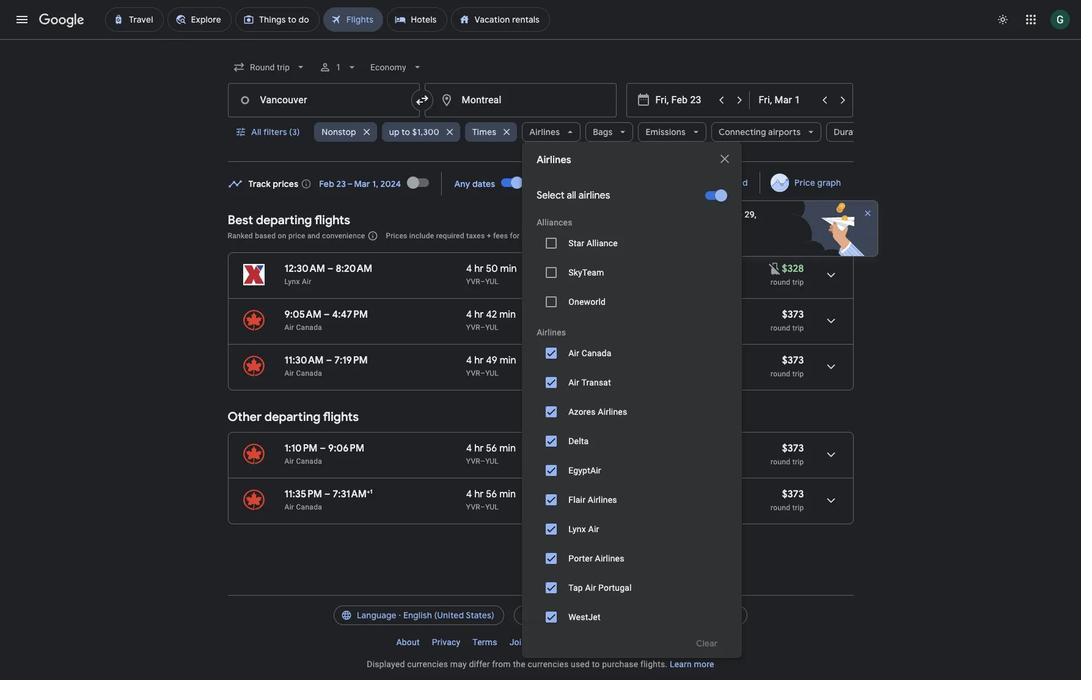 Task type: vqa. For each thing, say whether or not it's contained in the screenshot.
Return text box
yes



Task type: locate. For each thing, give the bounding box(es) containing it.
yul inside 4 hr 42 min yvr – yul
[[485, 323, 499, 332]]

1 vertical spatial to
[[592, 660, 600, 669]]

3 $373 round trip from the top
[[771, 443, 804, 466]]

42
[[486, 309, 497, 321]]

all filters (3) button
[[228, 117, 309, 147]]

flair
[[569, 495, 586, 505]]

yvr for 8:20 am
[[466, 278, 480, 286]]

canada for 9:06 pm
[[296, 457, 322, 466]]

0 horizontal spatial +
[[367, 488, 370, 496]]

join user studies
[[510, 638, 577, 647]]

1 vertical spatial departing
[[265, 410, 321, 425]]

1 vertical spatial feb
[[709, 210, 723, 219]]

2 $373 from the top
[[782, 355, 804, 367]]

fees
[[493, 232, 508, 240], [639, 232, 654, 240]]

trip for 4:47 pm
[[793, 324, 804, 333]]

373 us dollars text field down round trip
[[782, 309, 804, 321]]

nonstop flight. element
[[546, 263, 584, 277], [546, 309, 584, 323], [546, 355, 584, 369], [546, 443, 584, 457], [546, 488, 584, 502]]

1 horizontal spatial 2024
[[683, 222, 703, 232]]

5 yul from the top
[[485, 503, 499, 512]]

4 hr from the top
[[474, 443, 484, 455]]

1 vertical spatial total duration 4 hr 56 min. element
[[466, 488, 546, 502]]

flight details. leaves vancouver international airport at 1:10 pm on friday, february 23 and arrives at montréal-pierre elliott trudeau international airport at 9:06 pm on friday, february 23. image
[[816, 440, 846, 469]]

canada inside 1:10 pm – 9:06 pm air canada
[[296, 457, 322, 466]]

any
[[454, 178, 470, 189]]

canada down departure time: 11:30 am. text field
[[296, 369, 322, 378]]

– inside 4 hr 42 min yvr – yul
[[480, 323, 485, 332]]

Departure time: 12:30 AM. text field
[[285, 263, 325, 275]]

lynx down flair
[[569, 524, 586, 534]]

canada
[[296, 323, 322, 332], [582, 348, 612, 358], [296, 369, 322, 378], [296, 457, 322, 466], [296, 503, 322, 512]]

1
[[336, 62, 341, 72], [522, 232, 526, 240], [370, 488, 373, 496]]

round left flight details. leaves vancouver international airport at 1:10 pm on friday, february 23 and arrives at montréal-pierre elliott trudeau international airport at 9:06 pm on friday, february 23. icon
[[771, 458, 791, 466]]

bags
[[593, 127, 613, 138]]

trip down $328
[[793, 278, 804, 287]]

Arrival time: 7:19 PM. text field
[[334, 355, 368, 367]]

1 4 from the top
[[466, 263, 472, 275]]

airlines right 'azores'
[[598, 407, 627, 417]]

date grid
[[710, 177, 748, 188]]

flight details. leaves vancouver international airport at 9:05 am on friday, february 23 and arrives at montréal-pierre elliott trudeau international airport at 4:47 pm on friday, february 23. image
[[816, 306, 846, 336]]

yvr inside 4 hr 42 min yvr – yul
[[466, 323, 480, 332]]

about
[[396, 638, 420, 647]]

hr for 8:20 am
[[474, 263, 484, 275]]

1 horizontal spatial lynx
[[569, 524, 586, 534]]

1 vertical spatial 373 us dollars text field
[[782, 443, 804, 455]]

1 horizontal spatial air canada
[[569, 348, 612, 358]]

$373 round trip left the flight details. leaves vancouver international airport at 11:35 pm on friday, february 23 and arrives at montréal-pierre elliott trudeau international airport at 7:31 am on saturday, february 24. image
[[771, 488, 804, 512]]

min inside 4 hr 49 min yvr – yul
[[500, 355, 516, 367]]

2 vertical spatial 373 us dollars text field
[[782, 488, 804, 501]]

close image
[[863, 208, 873, 218]]

none text field inside search field
[[425, 83, 616, 117]]

learn more about ranking image
[[368, 230, 379, 241]]

nonstop right (3)
[[322, 127, 356, 138]]

1 inside 11:35 pm – 7:31 am + 1
[[370, 488, 373, 496]]

currencies
[[407, 660, 448, 669], [528, 660, 569, 669]]

air left 'transat'
[[569, 378, 580, 388]]

1:10 pm – 9:06 pm air canada
[[285, 443, 364, 466]]

times
[[472, 127, 496, 138]]

3 hr from the top
[[474, 355, 484, 367]]

1 hr from the top
[[474, 263, 484, 275]]

yvr for 4:47 pm
[[466, 323, 480, 332]]

lynx air
[[569, 524, 599, 534]]

feb
[[319, 178, 334, 189], [709, 210, 723, 219]]

373 us dollars text field left the flight details. leaves vancouver international airport at 11:35 pm on friday, february 23 and arrives at montréal-pierre elliott trudeau international airport at 7:31 am on saturday, february 24. image
[[782, 488, 804, 501]]

and
[[307, 232, 320, 240], [610, 232, 622, 240]]

lynx down "12:30 am" text box
[[285, 278, 300, 286]]

$373 round trip left flight details. leaves vancouver international airport at 1:10 pm on friday, february 23 and arrives at montréal-pierre elliott trudeau international airport at 9:06 pm on friday, february 23. icon
[[771, 443, 804, 466]]

Arrival time: 4:47 PM. text field
[[332, 309, 368, 321]]

departing for other
[[265, 410, 321, 425]]

air canada up air transat
[[569, 348, 612, 358]]

3 yvr from the top
[[466, 369, 480, 378]]

4 hr 56 min yvr – yul for 9:06 pm
[[466, 443, 516, 466]]

– inside 9:05 am – 4:47 pm air canada
[[324, 309, 330, 321]]

373 us dollars text field for 4 hr 50 min
[[782, 309, 804, 321]]

round left the flight details. leaves vancouver international airport at 11:35 pm on friday, february 23 and arrives at montréal-pierre elliott trudeau international airport at 7:31 am on saturday, february 24. image
[[771, 504, 791, 512]]

1 horizontal spatial to
[[592, 660, 600, 669]]

fees right the bag
[[639, 232, 654, 240]]

2 hr from the top
[[474, 309, 484, 321]]

air transat
[[569, 378, 611, 388]]

tap
[[569, 583, 583, 593]]

leaves vancouver international airport at 12:30 am on friday, february 23 and arrives at montréal-pierre elliott trudeau international airport at 8:20 am on friday, february 23. element
[[285, 263, 372, 275]]

ranked
[[228, 232, 253, 240]]

1 vertical spatial 4 hr 56 min yvr – yul
[[466, 488, 516, 512]]

$373 round trip
[[771, 309, 804, 333], [771, 355, 804, 378], [771, 443, 804, 466], [771, 488, 804, 512]]

2 horizontal spatial 1
[[522, 232, 526, 240]]

2 56 from the top
[[486, 488, 497, 501]]

flights up 9:06 pm text field
[[323, 410, 359, 425]]

nonstop up egyptair
[[546, 443, 584, 455]]

yvr for 9:06 pm
[[466, 457, 480, 466]]

yul for 8:20 am
[[485, 278, 499, 286]]

round down 373 us dollars text box
[[771, 370, 791, 378]]

1 horizontal spatial fees
[[639, 232, 654, 240]]

0 vertical spatial 373 us dollars text field
[[782, 309, 804, 321]]

air
[[302, 278, 312, 286], [285, 323, 294, 332], [569, 348, 580, 358], [285, 369, 294, 378], [569, 378, 580, 388], [285, 457, 294, 466], [285, 503, 294, 512], [588, 524, 599, 534], [585, 583, 596, 593]]

user
[[529, 638, 546, 647]]

air down "12:30 am" text box
[[302, 278, 312, 286]]

min inside 4 hr 42 min yvr – yul
[[499, 309, 516, 321]]

2 round from the top
[[771, 324, 791, 333]]

4 4 from the top
[[466, 443, 472, 455]]

0 vertical spatial departing
[[256, 213, 312, 228]]

departing up on
[[256, 213, 312, 228]]

feb for 23 – 29,
[[709, 210, 723, 219]]

1 horizontal spatial feb
[[709, 210, 723, 219]]

air right tap
[[585, 583, 596, 593]]

price graph button
[[763, 172, 851, 194]]

Departure text field
[[656, 84, 712, 117]]

azores
[[569, 407, 596, 417]]

$373 round trip left flight details. leaves vancouver international airport at 11:30 am on friday, february 23 and arrives at montréal-pierre elliott trudeau international airport at 7:19 pm on friday, february 23. image at right bottom
[[771, 355, 804, 378]]

canada down departure time: 1:10 pm. text field
[[296, 457, 322, 466]]

required
[[436, 232, 464, 240]]

change appearance image
[[988, 5, 1018, 34]]

None field
[[228, 56, 312, 78], [365, 56, 428, 78], [228, 56, 312, 78], [365, 56, 428, 78]]

0 horizontal spatial fees
[[493, 232, 508, 240]]

0 vertical spatial feb
[[319, 178, 334, 189]]

4 round from the top
[[771, 458, 791, 466]]

flight details. leaves vancouver international airport at 11:35 pm on friday, february 23 and arrives at montréal-pierre elliott trudeau international airport at 7:31 am on saturday, february 24. image
[[816, 486, 846, 515]]

graph
[[818, 177, 841, 188]]

1 horizontal spatial 1
[[370, 488, 373, 496]]

this price for this flight doesn't include overhead bin access. if you need a carry-on bag, use the bags filter to update prices. image
[[768, 261, 782, 276]]

4 inside 4 hr 42 min yvr – yul
[[466, 309, 472, 321]]

feb right learn more about tracked prices icon
[[319, 178, 334, 189]]

nonstop flight. element down oneworld
[[546, 309, 584, 323]]

7:31 am
[[333, 488, 367, 501]]

flights up the convenience
[[315, 213, 350, 228]]

2 4 from the top
[[466, 309, 472, 321]]

trip
[[793, 278, 804, 287], [793, 324, 804, 333], [793, 370, 804, 378], [793, 458, 804, 466], [793, 504, 804, 512]]

select all airlines
[[537, 189, 610, 202]]

total duration 4 hr 50 min. element
[[466, 263, 546, 277]]

differ
[[469, 660, 490, 669]]

0 horizontal spatial air canada
[[285, 503, 322, 512]]

displayed currencies may differ from the currencies used to purchase flights. learn more
[[367, 660, 714, 669]]

1 vertical spatial 2024
[[683, 222, 703, 232]]

1 total duration 4 hr 56 min. element from the top
[[466, 443, 546, 457]]

2 4 hr 56 min yvr – yul from the top
[[466, 488, 516, 512]]

yul for 7:19 pm
[[485, 369, 499, 378]]

airlines
[[529, 127, 560, 138], [537, 154, 571, 166], [537, 328, 566, 337], [598, 407, 627, 417], [588, 495, 617, 505], [595, 554, 624, 564]]

0 vertical spatial 2024
[[381, 178, 401, 189]]

0 horizontal spatial feb
[[319, 178, 334, 189]]

1 nonstop flight. element from the top
[[546, 263, 584, 277]]

on
[[278, 232, 286, 240]]

1 $373 from the top
[[782, 309, 804, 321]]

prices
[[386, 232, 407, 240]]

nonstop for 7:19 pm
[[546, 355, 584, 367]]

air canada down 11:35 pm
[[285, 503, 322, 512]]

flights for best departing flights
[[315, 213, 350, 228]]

airlines right times popup button
[[529, 127, 560, 138]]

trip left the flight details. leaves vancouver international airport at 11:35 pm on friday, february 23 and arrives at montréal-pierre elliott trudeau international airport at 7:31 am on saturday, february 24. image
[[793, 504, 804, 512]]

11:35 pm – 7:31 am + 1
[[285, 488, 373, 501]]

adult.
[[528, 232, 547, 240]]

nonstop button
[[314, 117, 377, 147]]

displayed
[[367, 660, 405, 669]]

air inside 1:10 pm – 9:06 pm air canada
[[285, 457, 294, 466]]

4 inside 4 hr 50 min yvr – yul
[[466, 263, 472, 275]]

air down departure time: 9:05 am. text box
[[285, 323, 294, 332]]

all
[[567, 189, 576, 202]]

trip down 373 us dollars text box
[[793, 370, 804, 378]]

air down departure time: 1:10 pm. text field
[[285, 457, 294, 466]]

1 currencies from the left
[[407, 660, 448, 669]]

$373 down round trip
[[782, 309, 804, 321]]

transat
[[582, 378, 611, 388]]

+ inside 11:35 pm – 7:31 am + 1
[[367, 488, 370, 496]]

2 yul from the top
[[485, 323, 499, 332]]

min inside 4 hr 50 min yvr – yul
[[500, 263, 517, 275]]

0 horizontal spatial and
[[307, 232, 320, 240]]

nonstop flight. element up egyptair
[[546, 443, 584, 457]]

grid
[[731, 177, 748, 188]]

1 yvr from the top
[[466, 278, 480, 286]]

yvr for 7:19 pm
[[466, 369, 480, 378]]

5 4 from the top
[[466, 488, 472, 501]]

1 vertical spatial flights
[[323, 410, 359, 425]]

None search field
[[228, 53, 890, 658]]

privacy link
[[426, 633, 467, 652]]

duration
[[834, 127, 869, 138]]

5 round from the top
[[771, 504, 791, 512]]

main content
[[228, 168, 891, 534]]

None text field
[[228, 83, 420, 117]]

air up air transat
[[569, 348, 580, 358]]

12:30 am
[[285, 263, 325, 275]]

2 yvr from the top
[[466, 323, 480, 332]]

2 $373 round trip from the top
[[771, 355, 804, 378]]

4 inside 4 hr 49 min yvr – yul
[[466, 355, 472, 367]]

lynx
[[285, 278, 300, 286], [569, 524, 586, 534]]

currencies down join user studies
[[528, 660, 569, 669]]

4:47 pm
[[332, 309, 368, 321]]

3 4 from the top
[[466, 355, 472, 367]]

nonstop up air transat
[[546, 355, 584, 367]]

based
[[255, 232, 276, 240]]

departing
[[256, 213, 312, 228], [265, 410, 321, 425]]

trip up 373 us dollars text box
[[793, 324, 804, 333]]

bags button
[[586, 117, 634, 147]]

0 horizontal spatial lynx
[[285, 278, 300, 286]]

duration button
[[827, 117, 890, 147]]

373 us dollars text field for 4 hr 56 min
[[782, 488, 804, 501]]

the
[[513, 660, 526, 669]]

only
[[694, 612, 713, 623]]

canada down the 9:05 am on the top
[[296, 323, 322, 332]]

air down the departure time: 11:35 pm. text box
[[285, 503, 294, 512]]

None text field
[[425, 83, 616, 117]]

373 us dollars text field left flight details. leaves vancouver international airport at 1:10 pm on friday, february 23 and arrives at montréal-pierre elliott trudeau international airport at 9:06 pm on friday, february 23. icon
[[782, 443, 804, 455]]

0 vertical spatial 4 hr 56 min yvr – yul
[[466, 443, 516, 466]]

alliance
[[587, 238, 618, 248]]

emissions
[[646, 127, 686, 138]]

leaves vancouver international airport at 11:30 am on friday, february 23 and arrives at montréal-pierre elliott trudeau international airport at 7:19 pm on friday, february 23. element
[[285, 355, 368, 367]]

canada inside 11:30 am – 7:19 pm air canada
[[296, 369, 322, 378]]

3 nonstop flight. element from the top
[[546, 355, 584, 369]]

leaves vancouver international airport at 1:10 pm on friday, february 23 and arrives at montréal-pierre elliott trudeau international airport at 9:06 pm on friday, february 23. element
[[285, 443, 364, 455]]

0 vertical spatial total duration 4 hr 56 min. element
[[466, 443, 546, 457]]

to
[[402, 127, 410, 138], [592, 660, 600, 669]]

$373 left the flight details. leaves vancouver international airport at 11:35 pm on friday, february 23 and arrives at montréal-pierre elliott trudeau international airport at 7:31 am on saturday, february 24. image
[[782, 488, 804, 501]]

round up 373 us dollars text box
[[771, 324, 791, 333]]

0 vertical spatial lynx
[[285, 278, 300, 286]]

nonstop flight. element down egyptair
[[546, 488, 584, 502]]

hr inside 4 hr 50 min yvr – yul
[[474, 263, 484, 275]]

1 $373 round trip from the top
[[771, 309, 804, 333]]

yvr inside 4 hr 50 min yvr – yul
[[466, 278, 480, 286]]

4 trip from the top
[[793, 458, 804, 466]]

yul
[[485, 278, 499, 286], [485, 323, 499, 332], [485, 369, 499, 378], [485, 457, 499, 466], [485, 503, 499, 512]]

dates
[[472, 178, 495, 189]]

air canada inside search field
[[569, 348, 612, 358]]

nonstop for 9:06 pm
[[546, 443, 584, 455]]

air down flair airlines
[[588, 524, 599, 534]]

2 nonstop flight. element from the top
[[546, 309, 584, 323]]

$373 round trip for 7:19 pm
[[771, 355, 804, 378]]

4 hr 42 min yvr – yul
[[466, 309, 516, 332]]

main menu image
[[15, 12, 29, 27]]

$328
[[782, 263, 804, 275]]

1 vertical spatial 56
[[486, 488, 497, 501]]

hr inside 4 hr 49 min yvr – yul
[[474, 355, 484, 367]]

hr
[[474, 263, 484, 275], [474, 309, 484, 321], [474, 355, 484, 367], [474, 443, 484, 455], [474, 488, 484, 501]]

1 vertical spatial +
[[367, 488, 370, 496]]

Departure time: 9:05 AM. text field
[[285, 309, 321, 321]]

flair airlines
[[569, 495, 617, 505]]

airlines right porter
[[595, 554, 624, 564]]

nonstop flight. element up air transat
[[546, 355, 584, 369]]

nonstop flight. element down star
[[546, 263, 584, 277]]

$1,300
[[412, 127, 439, 138]]

2 fees from the left
[[639, 232, 654, 240]]

all filters (3)
[[251, 127, 300, 138]]

4 yvr from the top
[[466, 457, 480, 466]]

$373 left flight details. leaves vancouver international airport at 1:10 pm on friday, february 23 and arrives at montréal-pierre elliott trudeau international airport at 9:06 pm on friday, february 23. icon
[[782, 443, 804, 455]]

1 horizontal spatial currencies
[[528, 660, 569, 669]]

and right price
[[307, 232, 320, 240]]

yvr inside 4 hr 49 min yvr – yul
[[466, 369, 480, 378]]

2 trip from the top
[[793, 324, 804, 333]]

1 horizontal spatial and
[[610, 232, 622, 240]]

close dialog image
[[718, 152, 732, 166]]

passenger assistance button
[[694, 232, 770, 240]]

4 hr 49 min yvr – yul
[[466, 355, 516, 378]]

hr inside 4 hr 42 min yvr – yul
[[474, 309, 484, 321]]

yul inside 4 hr 50 min yvr – yul
[[485, 278, 499, 286]]

0 vertical spatial 56
[[486, 443, 497, 455]]

3 yul from the top
[[485, 369, 499, 378]]

0 vertical spatial air canada
[[569, 348, 612, 358]]

airlines button
[[522, 117, 581, 147]]

– inside 1:10 pm – 9:06 pm air canada
[[320, 443, 326, 455]]

3 round from the top
[[771, 370, 791, 378]]

round down this price for this flight doesn't include overhead bin access. if you need a carry-on bag, use the bags filter to update prices. "image"
[[771, 278, 791, 287]]

0 vertical spatial 1
[[336, 62, 341, 72]]

main content containing best departing flights
[[228, 168, 891, 534]]

trip for 9:06 pm
[[793, 458, 804, 466]]

feb up 'passenger'
[[709, 210, 723, 219]]

$373 round trip down round trip
[[771, 309, 804, 333]]

12:30 am – 8:20 am lynx air
[[285, 263, 372, 286]]

nonstop down star
[[546, 263, 584, 275]]

about link
[[390, 633, 426, 652]]

2 vertical spatial 1
[[370, 488, 373, 496]]

4 nonstop flight. element from the top
[[546, 443, 584, 457]]

departing up departure time: 1:10 pm. text field
[[265, 410, 321, 425]]

and left the bag
[[610, 232, 622, 240]]

0 vertical spatial +
[[487, 232, 491, 240]]

to right used
[[592, 660, 600, 669]]

trip left flight details. leaves vancouver international airport at 1:10 pm on friday, february 23 and arrives at montréal-pierre elliott trudeau international airport at 9:06 pm on friday, february 23. icon
[[793, 458, 804, 466]]

canada inside 9:05 am – 4:47 pm air canada
[[296, 323, 322, 332]]

1 yul from the top
[[485, 278, 499, 286]]

0 horizontal spatial to
[[402, 127, 410, 138]]

total duration 4 hr 56 min. element
[[466, 443, 546, 457], [466, 488, 546, 502]]

1 vertical spatial 1
[[522, 232, 526, 240]]

nonstop flight. element for 7:19 pm
[[546, 355, 584, 369]]

fees left for
[[493, 232, 508, 240]]

4 yul from the top
[[485, 457, 499, 466]]

+
[[487, 232, 491, 240], [367, 488, 370, 496]]

other departing flights
[[228, 410, 359, 425]]

departing for best
[[256, 213, 312, 228]]

nonstop inside 'popup button'
[[322, 127, 356, 138]]

yul inside 4 hr 49 min yvr – yul
[[485, 369, 499, 378]]

373 US dollars text field
[[782, 355, 804, 367]]

air down 11:30 am in the left of the page
[[285, 369, 294, 378]]

3 $373 from the top
[[782, 443, 804, 455]]

2 currencies from the left
[[528, 660, 569, 669]]

0 vertical spatial flights
[[315, 213, 350, 228]]

–
[[327, 263, 334, 275], [480, 278, 485, 286], [324, 309, 330, 321], [480, 323, 485, 332], [326, 355, 332, 367], [480, 369, 485, 378], [320, 443, 326, 455], [480, 457, 485, 466], [324, 488, 331, 501], [480, 503, 485, 512]]

373 US dollars text field
[[782, 309, 804, 321], [782, 443, 804, 455], [782, 488, 804, 501]]

2 total duration 4 hr 56 min. element from the top
[[466, 488, 546, 502]]

$373 left flight details. leaves vancouver international airport at 11:30 am on friday, february 23 and arrives at montréal-pierre elliott trudeau international airport at 7:19 pm on friday, february 23. image at right bottom
[[782, 355, 804, 367]]

min for 4:47 pm
[[499, 309, 516, 321]]

alliances
[[537, 218, 573, 227]]

up
[[389, 127, 400, 138]]

track
[[248, 178, 271, 189]]

none search field containing airlines
[[228, 53, 890, 658]]

3 373 us dollars text field from the top
[[782, 488, 804, 501]]

3 trip from the top
[[793, 370, 804, 378]]

1 round from the top
[[771, 278, 791, 287]]

0 horizontal spatial 1
[[336, 62, 341, 72]]

nonstop down oneworld
[[546, 309, 584, 321]]

4 for 7:19 pm
[[466, 355, 472, 367]]

1 373 us dollars text field from the top
[[782, 309, 804, 321]]

0 horizontal spatial currencies
[[407, 660, 448, 669]]

connecting airports button
[[711, 117, 822, 147]]

states)
[[466, 610, 494, 621]]

air inside 11:30 am – 7:19 pm air canada
[[285, 369, 294, 378]]

0 vertical spatial to
[[402, 127, 410, 138]]

1 56 from the top
[[486, 443, 497, 455]]

to right up
[[402, 127, 410, 138]]

1 4 hr 56 min yvr – yul from the top
[[466, 443, 516, 466]]

feb inside 'feb 23 – 29, 2024'
[[709, 210, 723, 219]]

currencies down privacy at bottom left
[[407, 660, 448, 669]]

feb for 23 – mar
[[319, 178, 334, 189]]



Task type: describe. For each thing, give the bounding box(es) containing it.
more
[[694, 660, 714, 669]]

min for 8:20 am
[[500, 263, 517, 275]]

8:20 am
[[336, 263, 372, 275]]

round for 9:06 pm
[[771, 458, 791, 466]]

emissions button
[[638, 117, 707, 147]]

language
[[357, 610, 397, 621]]

flight details. leaves vancouver international airport at 11:30 am on friday, february 23 and arrives at montréal-pierre elliott trudeau international airport at 7:19 pm on friday, february 23. image
[[816, 352, 846, 381]]

Arrival time: 8:20 AM. text field
[[336, 263, 372, 275]]

1 inside 1 popup button
[[336, 62, 341, 72]]

air inside 12:30 am – 8:20 am lynx air
[[302, 278, 312, 286]]

airports
[[768, 127, 801, 138]]

united
[[579, 610, 606, 621]]

7:19 pm
[[334, 355, 368, 367]]

total duration 4 hr 56 min. element for 9:06 pm
[[466, 443, 546, 457]]

nonstop for 8:20 am
[[546, 263, 584, 275]]

(united
[[434, 610, 464, 621]]

lynx inside 12:30 am – 8:20 am lynx air
[[285, 278, 300, 286]]

star
[[569, 238, 585, 248]]

23 – mar
[[337, 178, 370, 189]]

4 hr 56 min yvr – yul for 7:31 am
[[466, 488, 516, 512]]

skyteam
[[569, 268, 604, 278]]

tap air portugal
[[569, 583, 632, 593]]

4 $373 from the top
[[782, 488, 804, 501]]

learn
[[670, 660, 692, 669]]

learn more about tracked prices image
[[301, 178, 312, 189]]

5 trip from the top
[[793, 504, 804, 512]]

4 $373 round trip from the top
[[771, 488, 804, 512]]

49
[[486, 355, 497, 367]]

up to $1,300 button
[[382, 117, 460, 147]]

used
[[571, 660, 590, 669]]

11:30 am
[[285, 355, 324, 367]]

to inside popup button
[[402, 127, 410, 138]]

other
[[228, 410, 262, 425]]

leaves vancouver international airport at 11:35 pm on friday, february 23 and arrives at montréal-pierre elliott trudeau international airport at 7:31 am on saturday, february 24. element
[[285, 488, 373, 501]]

best
[[228, 213, 253, 228]]

5 nonstop flight. element from the top
[[546, 488, 584, 502]]

– inside 12:30 am – 8:20 am lynx air
[[327, 263, 334, 275]]

11:35 pm
[[285, 488, 322, 501]]

air inside 9:05 am – 4:47 pm air canada
[[285, 323, 294, 332]]

bag
[[624, 232, 637, 240]]

ranked based on price and convenience
[[228, 232, 365, 240]]

azores airlines
[[569, 407, 627, 417]]

$373 for 7:19 pm
[[782, 355, 804, 367]]

taxes
[[466, 232, 485, 240]]

best departing flights
[[228, 213, 350, 228]]

round trip
[[771, 278, 804, 287]]

connecting
[[719, 127, 766, 138]]

min for 9:06 pm
[[499, 443, 516, 455]]

(3)
[[289, 127, 300, 138]]

– inside 11:30 am – 7:19 pm air canada
[[326, 355, 332, 367]]

1 vertical spatial air canada
[[285, 503, 322, 512]]

2 373 us dollars text field from the top
[[782, 443, 804, 455]]

select
[[537, 189, 565, 202]]

track prices
[[248, 178, 298, 189]]

$373 for 9:06 pm
[[782, 443, 804, 455]]

Arrival time: 9:06 PM. text field
[[328, 443, 364, 455]]

hr for 9:06 pm
[[474, 443, 484, 455]]

1 button
[[314, 53, 363, 82]]

56 for 7:31 am
[[486, 488, 497, 501]]

– inside 4 hr 50 min yvr – yul
[[480, 278, 485, 286]]

join user studies link
[[503, 633, 583, 652]]

Departure time: 11:30 AM. text field
[[285, 355, 324, 367]]

price graph
[[795, 177, 841, 188]]

swap origin and destination. image
[[415, 93, 429, 108]]

1 trip from the top
[[793, 278, 804, 287]]

328 US dollars text field
[[782, 263, 804, 275]]

include
[[409, 232, 434, 240]]

airlines down 'total duration 4 hr 42 min.' element
[[537, 328, 566, 337]]

times button
[[465, 117, 517, 147]]

airlines
[[579, 189, 610, 202]]

may
[[450, 660, 467, 669]]

sort by:
[[802, 230, 834, 241]]

feb 23 – 29, 2024
[[683, 210, 757, 232]]

round for 4:47 pm
[[771, 324, 791, 333]]

nonstop flight. element for 8:20 am
[[546, 263, 584, 277]]

canada up 'transat'
[[582, 348, 612, 358]]

airlines inside popup button
[[529, 127, 560, 138]]

2024 inside 'feb 23 – 29, 2024'
[[683, 222, 703, 232]]

learn more link
[[670, 660, 714, 669]]

5 hr from the top
[[474, 488, 484, 501]]

56 for 9:06 pm
[[486, 443, 497, 455]]

for
[[510, 232, 520, 240]]

english
[[403, 610, 432, 621]]

all
[[251, 127, 261, 138]]

prices
[[273, 178, 298, 189]]

Return text field
[[759, 84, 815, 117]]

nonstop flight. element for 9:06 pm
[[546, 443, 584, 457]]

1,
[[372, 178, 378, 189]]

1 and from the left
[[307, 232, 320, 240]]

loading results progress bar
[[0, 39, 1081, 42]]

flights for other departing flights
[[323, 410, 359, 425]]

from
[[492, 660, 511, 669]]

yul for 4:47 pm
[[485, 323, 499, 332]]

total duration 4 hr 56 min. element for 7:31 am
[[466, 488, 546, 502]]

2 and from the left
[[610, 232, 622, 240]]

airlines down airlines popup button
[[537, 154, 571, 166]]

convenience
[[322, 232, 365, 240]]

hr for 4:47 pm
[[474, 309, 484, 321]]

1 horizontal spatial +
[[487, 232, 491, 240]]

studies
[[548, 638, 577, 647]]

sort
[[802, 230, 820, 241]]

canada down 11:35 pm
[[296, 503, 322, 512]]

1:10 pm
[[285, 443, 318, 455]]

assistance
[[733, 232, 770, 240]]

terms link
[[467, 633, 503, 652]]

9:05 am – 4:47 pm air canada
[[285, 309, 368, 332]]

round for 7:19 pm
[[771, 370, 791, 378]]

currency
[[676, 610, 714, 621]]

– inside 4 hr 49 min yvr – yul
[[480, 369, 485, 378]]

airlines right flair
[[588, 495, 617, 505]]

by:
[[822, 230, 834, 241]]

$373 for 4:47 pm
[[782, 309, 804, 321]]

price
[[795, 177, 816, 188]]

flight details. leaves vancouver international airport at 12:30 am on friday, february 23 and arrives at montréal-pierre elliott trudeau international airport at 8:20 am on friday, february 23. image
[[816, 260, 846, 290]]

trip for 7:19 pm
[[793, 370, 804, 378]]

flights.
[[641, 660, 668, 669]]

hr for 7:19 pm
[[474, 355, 484, 367]]

4 for 9:06 pm
[[466, 443, 472, 455]]

nonstop flight. element for 4:47 pm
[[546, 309, 584, 323]]

4 hr 50 min yvr – yul
[[466, 263, 517, 286]]

purchase
[[602, 660, 638, 669]]

up to $1,300
[[389, 127, 439, 138]]

1 fees from the left
[[493, 232, 508, 240]]

– inside 11:35 pm – 7:31 am + 1
[[324, 488, 331, 501]]

english (united states)
[[403, 610, 494, 621]]

11:30 am – 7:19 pm air canada
[[285, 355, 368, 378]]

bag fees button
[[624, 232, 654, 240]]

nonstop down egyptair
[[546, 488, 584, 501]]

date grid button
[[678, 172, 758, 194]]

passenger assistance
[[694, 232, 770, 240]]

leaves vancouver international airport at 9:05 am on friday, february 23 and arrives at montréal-pierre elliott trudeau international airport at 4:47 pm on friday, february 23. element
[[285, 309, 368, 321]]

5 yvr from the top
[[466, 503, 480, 512]]

0 horizontal spatial 2024
[[381, 178, 401, 189]]

canada for 7:19 pm
[[296, 369, 322, 378]]

min for 7:19 pm
[[500, 355, 516, 367]]

canada for 4:47 pm
[[296, 323, 322, 332]]

privacy
[[432, 638, 461, 647]]

$373 round trip for 4:47 pm
[[771, 309, 804, 333]]

Departure time: 1:10 PM. text field
[[285, 443, 318, 455]]

optional
[[549, 232, 578, 240]]

9:05 am
[[285, 309, 321, 321]]

4 for 4:47 pm
[[466, 309, 472, 321]]

date
[[710, 177, 729, 188]]

yul for 9:06 pm
[[485, 457, 499, 466]]

star alliance
[[569, 238, 618, 248]]

terms
[[473, 638, 497, 647]]

Arrival time: 7:31 AM on  Saturday, February 24. text field
[[333, 488, 373, 501]]

Departure time: 11:35 PM. text field
[[285, 488, 322, 501]]

price
[[288, 232, 305, 240]]

$373 round trip for 9:06 pm
[[771, 443, 804, 466]]

find the best price region
[[228, 168, 891, 257]]

23 – 29,
[[726, 210, 757, 219]]

total duration 4 hr 49 min. element
[[466, 355, 546, 369]]

4 for 8:20 am
[[466, 263, 472, 275]]

nonstop for 4:47 pm
[[546, 309, 584, 321]]

usd
[[721, 610, 738, 621]]

total duration 4 hr 42 min. element
[[466, 309, 546, 323]]

1 vertical spatial lynx
[[569, 524, 586, 534]]



